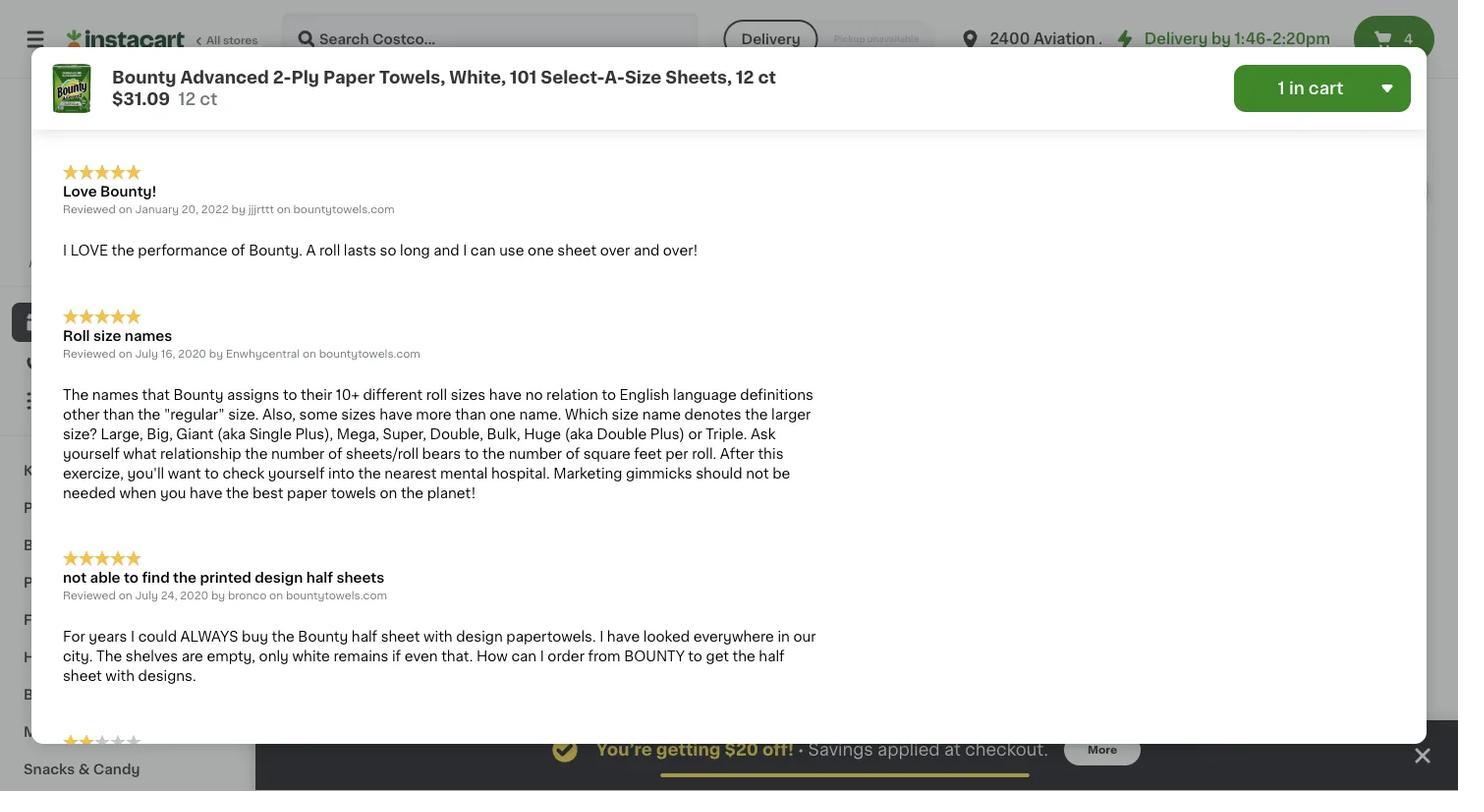 Task type: vqa. For each thing, say whether or not it's contained in the screenshot.
Large,
yes



Task type: describe. For each thing, give the bounding box(es) containing it.
paper inside the names that bounty assigns to their 10+ different roll sizes have no relation to english language definitions other than the "regular" size. also, some sizes have more than one name. which size name denotes the larger size? large, big, giant (aka single plus), mega, super, double, bulk, huge (aka double plus) or triple. ask yourself what relationship the number of sheets/roll bears to the number of square feet per roll. after this exercize, you'll want to check yourself into the nearest mental hospital. marketing gimmicks should not be needed when you have the best paper towels on the planet!
[[287, 487, 327, 500]]

2 (aka from the left
[[565, 428, 594, 441]]

paper down deeper,
[[630, 81, 670, 95]]

ct right the best
[[287, 489, 299, 500]]

13 button
[[459, 542, 629, 791]]

reviewed inside not able to find the printed design half sheets reviewed on july 24, 2020 by bronco on bountytowels.com
[[63, 591, 116, 602]]

can inside for years i could always buy the bounty half sheet with design papertowels. i have looked everywhere in our city. the shelves are empty, only white remains if even that. how can i order from bounty to get the half sheet with designs.
[[512, 650, 537, 664]]

and right over
[[634, 244, 660, 258]]

0 horizontal spatial my
[[191, 61, 213, 75]]

shop link
[[12, 303, 239, 342]]

2400
[[990, 32, 1031, 46]]

you're getting $20 off!
[[597, 742, 794, 758]]

3 inside dawn ultra platinum powerwash dish spray, fresh scent, 16 fl oz, 3 ct
[[603, 452, 612, 466]]

0 vertical spatial one
[[528, 244, 554, 258]]

over
[[600, 244, 630, 258]]

0 horizontal spatial of
[[231, 244, 245, 258]]

i down papertowels.
[[540, 650, 544, 664]]

policy
[[138, 219, 172, 230]]

0 horizontal spatial save
[[184, 258, 210, 269]]

4 add button from the left
[[1136, 18, 1212, 53]]

plus),
[[295, 428, 333, 441]]

i right years
[[131, 631, 135, 644]]

81
[[692, 472, 707, 485]]

treatment tracker modal dialog
[[256, 721, 1459, 791]]

also,
[[262, 408, 296, 422]]

sheets
[[337, 572, 385, 585]]

& for meat
[[63, 726, 75, 739]]

snap dragon apples, 4 lbs 8 x 4 lb
[[865, 706, 1023, 756]]

scent, for 12
[[501, 452, 545, 466]]

white, inside bounty advanced 2-ply paper towels, white, 101 select-a-size sheets, 12 ct $31.09 12 ct
[[450, 69, 506, 86]]

product group containing 12
[[459, 206, 629, 526]]

oz, inside dawn ultra platinum powerwash dish spray, fresh scent, 16 fl oz, 3 ct
[[579, 452, 600, 466]]

12 ct
[[273, 489, 299, 500]]

thought
[[718, 42, 773, 55]]

costco link
[[82, 102, 169, 212]]

apples, for dragon
[[958, 706, 1010, 720]]

this
[[758, 447, 784, 461]]

bounty inside for years i could always buy the bounty half sheet with design papertowels. i have looked everywhere in our city. the shelves are empty, only white remains if even that. how can i order from bounty to get the half sheet with designs.
[[298, 631, 348, 644]]

fl inside dawn ultra platinum powerwash dish spray, fresh scent, 16 fl oz, 3 ct
[[567, 452, 576, 466]]

(873)
[[385, 258, 413, 269]]

remove bounty advanced 2-ply paper towels, white, 101 select-a-size sheets, 12 ct image
[[518, 24, 541, 48]]

sheets, inside bounty advanced 2-ply paper towels, white, 101 select-a-size sheets, 12 ct $31.09 12 ct
[[666, 69, 732, 86]]

1 vertical spatial sheet
[[381, 631, 420, 644]]

bounty inside i'm so glad to come here and find out that the rougher feel isn't just in my imagination. at first, i thought it might be because my hands were dry, but that's not it. the "cells" in the paper seem deeper, and the paper is less soft and fluffy. i've been a loyal bounty buyer for more than 20 years, and the paper towels have never felt like this. perhaps it has to do with the covid-related shortage?
[[313, 81, 363, 95]]

english
[[620, 388, 670, 402]]

love
[[63, 185, 97, 199]]

sheets/roll
[[346, 447, 419, 461]]

by inside love bounty! reviewed on january 20, 2022 by jjjrttt on bountytowels.com
[[232, 205, 246, 215]]

or
[[689, 428, 703, 441]]

roll size names reviewed on july 16, 2020 by enwhycentral on bountytowels.com
[[63, 329, 421, 359]]

1/16",
[[331, 237, 366, 250]]

size inside spend $65, save $10 dialog
[[339, 452, 368, 466]]

organic green grapes, seedless, 3 lbs 3 lb
[[295, 706, 453, 756]]

item carousel region containing fresh fruit
[[295, 425, 1420, 791]]

single
[[249, 428, 292, 441]]

2400 aviation dr button
[[959, 12, 1118, 67]]

ultra inside 26 dixie ultra paper plate, 10 1/16", 186 ct
[[351, 217, 384, 231]]

you're
[[597, 742, 653, 758]]

12 down single
[[273, 489, 285, 500]]

kirkland signature link
[[12, 452, 239, 490]]

0 horizontal spatial it
[[86, 355, 96, 369]]

3 down green
[[365, 726, 374, 740]]

bounty inside 'button'
[[497, 237, 547, 250]]

marketing
[[554, 467, 623, 481]]

0 horizontal spatial sizes
[[341, 408, 376, 422]]

is
[[801, 61, 812, 75]]

8
[[865, 745, 873, 756]]

bountytowels.com inside not able to find the printed design half sheets reviewed on july 24, 2020 by bronco on bountytowels.com
[[286, 591, 387, 602]]

1 horizontal spatial costco
[[99, 196, 151, 209]]

2- inside 'button'
[[623, 237, 637, 250]]

5 add button from the left
[[1320, 18, 1396, 53]]

towels, inside bounty advanced 2-ply paper towels, white, 101 select-a-size sheets, 12 ct $31.09 12 ct
[[379, 69, 446, 86]]

select- inside spend $65, save $10 dialog
[[273, 452, 323, 466]]

on up frozen link
[[119, 591, 132, 602]]

bakery
[[24, 688, 73, 702]]

than up large,
[[103, 408, 134, 422]]

1 horizontal spatial so
[[380, 244, 397, 258]]

what
[[123, 447, 157, 461]]

july inside roll size names reviewed on july 16, 2020 by enwhycentral on bountytowels.com
[[135, 349, 158, 359]]

spend $65, save $10 dialog
[[258, 47, 1201, 791]]

09
[[309, 388, 325, 398]]

$ for 12
[[463, 388, 470, 398]]

lb inside organic red grapes, 3 lbs 3 lb
[[1065, 745, 1075, 756]]

triple.
[[706, 428, 748, 441]]

long
[[400, 244, 430, 258]]

1 ct
[[574, 29, 597, 43]]

design inside not able to find the printed design half sheets reviewed on july 24, 2020 by bronco on bountytowels.com
[[255, 572, 303, 585]]

0 horizontal spatial costco
[[54, 258, 94, 269]]

0 vertical spatial it
[[776, 42, 785, 55]]

1 in cart field
[[1235, 65, 1412, 112]]

white, inside spend $65, save $10 dialog
[[372, 432, 415, 446]]

size?
[[63, 428, 97, 441]]

lbs inside the organic green grapes, seedless, 3 lbs 3 lb
[[378, 726, 398, 740]]

and down the plate,
[[434, 244, 460, 258]]

bounty inside spend $65, save $10 dialog
[[273, 413, 323, 426]]

roll.
[[692, 447, 717, 461]]

1 number from the left
[[271, 447, 325, 461]]

our
[[794, 631, 816, 644]]

imagination.
[[569, 42, 653, 55]]

product group containing 26
[[313, 12, 481, 311]]

2 number from the left
[[509, 447, 562, 461]]

more inside save more on eligible items spend $65, save $10
[[331, 64, 388, 85]]

mental
[[440, 467, 488, 481]]

dragon
[[904, 706, 955, 720]]

i up the from
[[600, 631, 604, 644]]

product group containing organic green grapes, seedless, 3 lbs
[[295, 496, 469, 782]]

increment quantity of bounty advanced 2-ply paper towels, white, 101 select-a-size sheets, 12 ct image
[[630, 24, 653, 48]]

reviewed inside love bounty! reviewed on january 20, 2022 by jjjrttt on bountytowels.com
[[63, 205, 116, 215]]

$ 12 43
[[463, 387, 509, 407]]

3 left more button
[[1055, 745, 1062, 756]]

paper inside bounty advanced 2-ply paper towels, white, 101 select-a-size sheets, 12 ct $31.09 12 ct
[[323, 69, 375, 86]]

have left no
[[489, 388, 522, 402]]

20
[[507, 81, 525, 95]]

2 vertical spatial half
[[759, 650, 785, 664]]

186
[[370, 237, 394, 250]]

everywhere
[[694, 631, 775, 644]]

1 horizontal spatial sizes
[[451, 388, 486, 402]]

organic honeycrisp apples, 4 lbs 4 lb
[[675, 706, 814, 756]]

101 inside spend $65, save $10 dialog
[[419, 432, 440, 446]]

0 horizontal spatial 16
[[459, 489, 471, 500]]

names inside roll size names reviewed on july 16, 2020 by enwhycentral on bountytowels.com
[[125, 329, 172, 343]]

2020 inside roll size names reviewed on july 16, 2020 by enwhycentral on bountytowels.com
[[178, 349, 207, 359]]

60
[[685, 388, 700, 398]]

when
[[119, 487, 157, 500]]

towels, inside spend $65, save $10 dialog
[[317, 432, 368, 446]]

(610)
[[717, 474, 745, 484]]

and up perhaps
[[125, 81, 151, 95]]

to up because
[[141, 42, 155, 55]]

view pricing policy link
[[67, 216, 184, 232]]

1 for 1 ct
[[574, 29, 580, 43]]

to inside for years i could always buy the bounty half sheet with design papertowels. i have looked everywhere in our city. the shelves are empty, only white remains if even that. how can i order from bounty to get the half sheet with designs.
[[689, 650, 703, 664]]

green
[[353, 706, 396, 720]]

bears
[[422, 447, 461, 461]]

$31.09
[[112, 91, 170, 108]]

i down the plate,
[[463, 244, 467, 258]]

you're
[[273, 132, 327, 149]]

saving
[[331, 132, 387, 149]]

$ for 28
[[648, 388, 656, 398]]

felt
[[801, 81, 824, 95]]

101 inside 'button'
[[642, 256, 663, 270]]

remains
[[334, 650, 389, 664]]

add down 100%
[[29, 258, 51, 269]]

platinum inside dawn ultra platinum powerwash dish spray, fresh scent, 16 fl oz, 3 ct
[[538, 413, 598, 426]]

and down first,
[[701, 61, 727, 75]]

2:20pm
[[1273, 32, 1331, 46]]

lbs for red
[[1055, 726, 1076, 740]]

•
[[798, 742, 805, 758]]

size inside bounty advanced 2-ply paper towels, white, 101 select-a-size sheets, 12 ct $31.09 12 ct
[[625, 69, 662, 86]]

have inside i'm so glad to come here and find out that the rougher feel isn't just in my imagination. at first, i thought it might be because my hands were dry, but that's not it. the "cells" in the paper seem deeper, and the paper is less soft and fluffy. i've been a loyal bounty buyer for more than 20 years, and the paper towels have never felt like this. perhaps it has to do with the covid-related shortage?
[[722, 81, 755, 95]]

towels, inside bounty advanced 2-ply paper towels, white, 101 select-a-size sheets, 12 ct 'button'
[[541, 256, 592, 270]]

lasts
[[344, 244, 377, 258]]

31
[[284, 387, 307, 407]]

here
[[201, 42, 232, 55]]

12 up nearest
[[427, 452, 441, 466]]

28
[[656, 387, 683, 407]]

to up which
[[602, 388, 616, 402]]

1 horizontal spatial my
[[544, 42, 566, 55]]

on inside save more on eligible items spend $65, save $10
[[393, 64, 420, 85]]

and up hands
[[236, 42, 262, 55]]

12 inside 'button'
[[650, 276, 664, 290]]

on up 09
[[303, 349, 316, 359]]

2- inside bounty advanced 2-ply paper towels, white, 101 select-a-size sheets, 12 ct $31.09 12 ct
[[273, 69, 291, 86]]

ply inside spend $65, save $10 dialog
[[414, 413, 436, 426]]

service type group
[[724, 20, 935, 59]]

add for 2nd add button from the right
[[1173, 29, 1202, 43]]

paper inside 'button'
[[497, 256, 537, 270]]

1 horizontal spatial of
[[328, 447, 343, 461]]

lb inside organic honeycrisp apples, 4 lbs 4 lb
[[685, 745, 696, 756]]

have down the want on the left bottom
[[190, 487, 223, 500]]

by left 1:46-
[[1212, 32, 1232, 46]]

isn't
[[467, 42, 496, 55]]

dishwasher
[[645, 432, 725, 446]]

names inside the names that bounty assigns to their 10+ different roll sizes have no relation to english language definitions other than the "regular" size. also, some sizes have more than one name. which size name denotes the larger size? large, big, giant (aka single plus), mega, super, double, bulk, huge (aka double plus) or triple. ask yourself what relationship the number of sheets/roll bears to the number of square feet per roll. after this exercize, you'll want to check yourself into the nearest mental hospital. marketing gimmicks should not be needed when you have the best paper towels on the planet!
[[92, 388, 139, 402]]

0 vertical spatial can
[[471, 244, 496, 258]]

into
[[328, 467, 355, 481]]

in inside field
[[1290, 80, 1305, 97]]

16 inside dawn ultra platinum powerwash dish spray, fresh scent, 16 fl oz, 3 ct
[[549, 452, 563, 466]]

i left love
[[63, 244, 67, 258]]

sheets, inside 'button'
[[595, 276, 647, 290]]

ct right fluffy.
[[200, 91, 218, 108]]

reviewed inside roll size names reviewed on july 16, 2020 by enwhycentral on bountytowels.com
[[63, 349, 116, 359]]

on right bronco
[[269, 591, 283, 602]]

frozen
[[24, 613, 72, 627]]

oz
[[473, 489, 486, 500]]

by inside not able to find the printed design half sheets reviewed on july 24, 2020 by bronco on bountytowels.com
[[211, 591, 225, 602]]

1 (aka from the left
[[217, 428, 246, 441]]

ct inside 'button'
[[497, 296, 511, 309]]

$ for 31
[[277, 388, 284, 398]]

a- inside 'button'
[[547, 276, 563, 290]]

43
[[495, 388, 509, 398]]

pricing
[[96, 219, 135, 230]]

paper up never
[[757, 61, 798, 75]]

the inside i'm so glad to come here and find out that the rougher feel isn't just in my imagination. at first, i thought it might be because my hands were dry, but that's not it. the "cells" in the paper seem deeper, and the paper is less soft and fluffy. i've been a loyal bounty buyer for more than 20 years, and the paper towels have never felt like this. perhaps it has to do with the covid-related shortage?
[[441, 61, 467, 75]]

at
[[657, 42, 672, 55]]

to down "guarantee"
[[170, 258, 182, 269]]

2022
[[201, 205, 229, 215]]

plate,
[[431, 217, 470, 231]]

organic for lbs
[[295, 706, 350, 720]]

been
[[226, 81, 261, 95]]

years,
[[528, 81, 570, 95]]

the inside not able to find the printed design half sheets reviewed on july 24, 2020 by bronco on bountytowels.com
[[173, 572, 197, 585]]

in inside for years i could always buy the bounty half sheet with design papertowels. i have looked everywhere in our city. the shelves are empty, only white remains if even that. how can i order from bounty to get the half sheet with designs.
[[778, 631, 790, 644]]

just
[[499, 42, 524, 55]]

fl inside coke zero sugar, 12 fl oz, 35-count
[[819, 217, 828, 231]]

and right years,
[[574, 81, 600, 95]]

on inside the names that bounty assigns to their 10+ different roll sizes have no relation to english language definitions other than the "regular" size. also, some sizes have more than one name. which size name denotes the larger size? large, big, giant (aka single plus), mega, super, double, bulk, huge (aka double plus) or triple. ask yourself what relationship the number of sheets/roll bears to the number of square feet per roll. after this exercize, you'll want to check yourself into the nearest mental hospital. marketing gimmicks should not be needed when you have the best paper towels on the planet!
[[380, 487, 397, 500]]

1 vertical spatial it
[[183, 101, 192, 114]]

12 left i've
[[178, 91, 196, 108]]

save inside save more on eligible items spend $65, save $10
[[375, 89, 415, 106]]

1 horizontal spatial half
[[352, 631, 378, 644]]

covid-
[[322, 101, 368, 114]]

ct left increment quantity of bounty advanced 2-ply paper towels, white, 101 select-a-size sheets, 12 ct 'image'
[[583, 29, 597, 43]]

organic red grapes, 3 lbs 3 lb
[[1055, 706, 1211, 756]]

than down the "$ 12 43"
[[455, 408, 486, 422]]

organic for 4
[[675, 706, 730, 720]]

to left do
[[223, 101, 238, 114]]

paper inside spend $65, save $10 dialog
[[273, 432, 314, 446]]

how
[[477, 650, 508, 664]]

on down shop link
[[119, 349, 132, 359]]

3 right red
[[1202, 706, 1211, 720]]

add costco membership to save link
[[29, 256, 222, 271]]

• savings applied at checkout.
[[798, 742, 1049, 758]]

26
[[324, 191, 351, 212]]

delivery by 1:46-2:20pm
[[1145, 32, 1331, 46]]

snap
[[865, 706, 900, 720]]

language
[[673, 388, 737, 402]]

not inside i'm so glad to come here and find out that the rougher feel isn't just in my imagination. at first, i thought it might be because my hands were dry, but that's not it. the "cells" in the paper seem deeper, and the paper is less soft and fluffy. i've been a loyal bounty buyer for more than 20 years, and the paper towels have never felt like this. perhaps it has to do with the covid-related shortage?
[[398, 61, 421, 75]]

24 button
[[1016, 542, 1186, 791]]

which
[[565, 408, 609, 422]]

2 horizontal spatial of
[[566, 447, 580, 461]]

13
[[470, 722, 493, 743]]

sheets, inside spend $65, save $10 dialog
[[371, 452, 423, 466]]

dr
[[1099, 32, 1118, 46]]

ct inside 26 dixie ultra paper plate, 10 1/16", 186 ct
[[398, 237, 412, 250]]

2020 inside not able to find the printed design half sheets reviewed on july 24, 2020 by bronco on bountytowels.com
[[180, 591, 209, 602]]

items
[[510, 64, 571, 85]]

size inside 'button'
[[563, 276, 591, 290]]

3 down seedless,
[[295, 745, 302, 756]]

to up mental
[[465, 447, 479, 461]]

24,
[[161, 591, 177, 602]]

have down different
[[380, 408, 413, 422]]



Task type: locate. For each thing, give the bounding box(es) containing it.
relation
[[547, 388, 599, 402]]

2 horizontal spatial sheet
[[558, 244, 597, 258]]

0 horizontal spatial size
[[339, 452, 368, 466]]

2 $ from the left
[[463, 388, 470, 398]]

scent, for 28
[[645, 472, 689, 485]]

ct up 12 ct
[[273, 472, 287, 485]]

3 $ from the left
[[648, 388, 656, 398]]

more inside i'm so glad to come here and find out that the rougher feel isn't just in my imagination. at first, i thought it might be because my hands were dry, but that's not it. the "cells" in the paper seem deeper, and the paper is less soft and fluffy. i've been a loyal bounty buyer for more than 20 years, and the paper towels have never felt like this. perhaps it has to do with the covid-related shortage?
[[433, 81, 469, 95]]

name.
[[520, 408, 562, 422]]

it left has
[[183, 101, 192, 114]]

2 vertical spatial bountytowels.com
[[286, 591, 387, 602]]

1 horizontal spatial 101
[[510, 69, 537, 86]]

1 vertical spatial my
[[191, 61, 213, 75]]

$ inside '$ 28 60'
[[648, 388, 656, 398]]

related
[[368, 101, 417, 114]]

towels down '(7.53k)'
[[331, 487, 376, 500]]

0 vertical spatial save
[[375, 89, 415, 106]]

0 vertical spatial yourself
[[63, 447, 120, 461]]

1 vertical spatial names
[[92, 388, 139, 402]]

more up $65,
[[331, 64, 388, 85]]

0 vertical spatial fl
[[819, 217, 828, 231]]

costco logo image
[[82, 102, 169, 189]]

oz, down coke
[[681, 237, 701, 250]]

all stores link
[[67, 12, 260, 67]]

1 vertical spatial fl
[[567, 452, 576, 466]]

for years i could always buy the bounty half sheet with design papertowels. i have looked everywhere in our city. the shelves are empty, only white remains if even that. how can i order from bounty to get the half sheet with designs.
[[63, 631, 816, 684]]

household link
[[12, 639, 239, 676]]

roll inside the names that bounty assigns to their 10+ different roll sizes have no relation to english language definitions other than the "regular" size. also, some sizes have more than one name. which size name denotes the larger size? large, big, giant (aka single plus), mega, super, double, bulk, huge (aka double plus) or triple. ask yourself what relationship the number of sheets/roll bears to the number of square feet per roll. after this exercize, you'll want to check yourself into the nearest mental hospital. marketing gimmicks should not be needed when you have the best paper towels on the planet!
[[426, 388, 447, 402]]

lbs for honeycrisp
[[743, 726, 763, 740]]

& right meat
[[63, 726, 75, 739]]

many in stock
[[505, 745, 582, 756], [1265, 745, 1342, 756], [695, 765, 772, 776], [1075, 765, 1152, 776]]

0 vertical spatial sheet
[[558, 244, 597, 258]]

ply inside bounty advanced 2-ply paper towels, white, 101 select-a-size sheets, 12 ct $31.09 12 ct
[[291, 69, 320, 86]]

1 vertical spatial costco
[[54, 258, 94, 269]]

(aka down the size.
[[217, 428, 246, 441]]

my up i've
[[191, 61, 213, 75]]

lb inside the organic green grapes, seedless, 3 lbs 3 lb
[[305, 745, 315, 756]]

and
[[236, 42, 262, 55], [701, 61, 727, 75], [125, 81, 151, 95], [574, 81, 600, 95], [434, 244, 460, 258], [634, 244, 660, 258]]

shortage?
[[420, 101, 489, 114]]

& left the candy
[[78, 763, 90, 777]]

12 left 43
[[470, 387, 493, 407]]

sheets, down over
[[595, 276, 647, 290]]

1 vertical spatial oz,
[[579, 452, 600, 466]]

to up also,
[[283, 388, 297, 402]]

product group containing 1 ct
[[497, 12, 665, 388]]

sheet down city.
[[63, 670, 102, 684]]

more button
[[1065, 734, 1142, 766]]

half
[[306, 572, 333, 585], [352, 631, 378, 644], [759, 650, 785, 664]]

spray,
[[576, 432, 620, 446]]

12
[[736, 69, 755, 86], [178, 91, 196, 108], [802, 217, 816, 231], [650, 276, 664, 290], [470, 387, 493, 407], [427, 452, 441, 466], [273, 489, 285, 500]]

fresh inside 'cascade platinum plus dishwasher detergent actionpacs, fresh scent, 81 ct'
[[730, 452, 768, 466]]

(aka down which
[[565, 428, 594, 441]]

i inside i'm so glad to come here and find out that the rougher feel isn't just in my imagination. at first, i thought it might be because my hands were dry, but that's not it. the "cells" in the paper seem deeper, and the paper is less soft and fluffy. i've been a loyal bounty buyer for more than 20 years, and the paper towels have never felt like this. perhaps it has to do with the covid-related shortage?
[[710, 42, 714, 55]]

that's
[[356, 61, 395, 75]]

platinum inside 'cascade platinum plus dishwasher detergent actionpacs, fresh scent, 81 ct'
[[709, 413, 770, 426]]

by left jjjrttt
[[232, 205, 246, 215]]

2 vertical spatial the
[[96, 650, 122, 664]]

12 inside coke zero sugar, 12 fl oz, 35-count
[[802, 217, 816, 231]]

1 horizontal spatial it
[[183, 101, 192, 114]]

1 horizontal spatial with
[[263, 101, 292, 114]]

2 vertical spatial 2-
[[400, 413, 414, 426]]

name
[[643, 408, 681, 422]]

planet!
[[427, 487, 476, 500]]

0 vertical spatial sheets,
[[666, 69, 732, 86]]

0 horizontal spatial many in stock button
[[485, 496, 659, 762]]

after
[[720, 447, 755, 461]]

None search field
[[281, 12, 699, 67]]

add button up cart
[[1320, 18, 1396, 53]]

$10
[[419, 89, 449, 106]]

paper inside 26 dixie ultra paper plate, 10 1/16", 186 ct
[[387, 217, 427, 231]]

12 down over!
[[650, 276, 664, 290]]

first,
[[676, 42, 707, 55]]

might
[[63, 61, 103, 75]]

organic right only
[[297, 659, 342, 669]]

by inside roll size names reviewed on july 16, 2020 by enwhycentral on bountytowels.com
[[209, 349, 223, 359]]

lbs inside the snap dragon apples, 4 lbs 8 x 4 lb
[[865, 726, 886, 740]]

2 horizontal spatial 101
[[642, 256, 663, 270]]

3 lbs from the left
[[743, 726, 763, 740]]

delivery inside button
[[742, 32, 801, 46]]

select- down the plus),
[[273, 452, 323, 466]]

my right remove bounty advanced 2-ply paper towels, white, 101 select-a-size sheets, 12 ct image
[[544, 42, 566, 55]]

want
[[168, 467, 201, 481]]

roll
[[63, 329, 90, 343]]

product group containing snap dragon apples, 4 lbs
[[865, 496, 1039, 776]]

0 horizontal spatial the
[[63, 388, 89, 402]]

fresh down "detergent"
[[730, 452, 768, 466]]

2- right a
[[273, 69, 291, 86]]

number down huge
[[509, 447, 562, 461]]

1 horizontal spatial advanced
[[327, 413, 396, 426]]

0 horizontal spatial 101
[[419, 432, 440, 446]]

0 horizontal spatial apples,
[[675, 726, 727, 740]]

buy it again
[[55, 355, 138, 369]]

0 vertical spatial sizes
[[451, 388, 486, 402]]

do
[[241, 101, 259, 114]]

add for 1st add button from the left
[[437, 29, 465, 43]]

1 horizontal spatial be
[[773, 467, 791, 481]]

apples,
[[958, 706, 1010, 720], [675, 726, 727, 740]]

35-
[[705, 237, 729, 250]]

1 july from the top
[[135, 349, 158, 359]]

2 july from the top
[[135, 591, 158, 602]]

on up 'view pricing policy' link
[[119, 205, 132, 215]]

save down "guarantee"
[[184, 258, 210, 269]]

0 horizontal spatial be
[[106, 61, 124, 75]]

ct down thought
[[758, 69, 777, 86]]

ply left over!
[[637, 237, 659, 250]]

101 down just
[[510, 69, 537, 86]]

bountytowels.com inside love bounty! reviewed on january 20, 2022 by jjjrttt on bountytowels.com
[[293, 205, 395, 215]]

fresh up mental
[[459, 452, 497, 466]]

you're saving $10.00!
[[273, 132, 455, 149]]

printed
[[200, 572, 252, 585]]

oz, inside coke zero sugar, 12 fl oz, 35-count
[[681, 237, 701, 250]]

2020 right 24,
[[180, 591, 209, 602]]

0 vertical spatial the
[[441, 61, 467, 75]]

3 reviewed from the top
[[63, 591, 116, 602]]

★★★★★
[[63, 165, 142, 181], [63, 165, 142, 181], [313, 255, 381, 269], [313, 255, 381, 269], [681, 255, 750, 269], [681, 255, 750, 269], [63, 309, 142, 325], [63, 309, 142, 325], [273, 471, 342, 485], [273, 471, 342, 485], [459, 471, 528, 485], [459, 471, 528, 485], [645, 471, 713, 485], [645, 471, 713, 485], [63, 552, 142, 567], [63, 552, 142, 567], [63, 735, 142, 751]]

101 right over
[[642, 256, 663, 270]]

2 many in stock button from the left
[[1245, 496, 1420, 762]]

savings
[[809, 742, 874, 758]]

lb
[[305, 745, 315, 756], [894, 745, 905, 756], [685, 745, 696, 756], [1065, 745, 1075, 756]]

ask
[[751, 428, 776, 441]]

1 vertical spatial advanced
[[550, 237, 620, 250]]

cart
[[1309, 80, 1344, 97]]

2 horizontal spatial ply
[[637, 237, 659, 250]]

grapes, for green
[[399, 706, 453, 720]]

platinum up the triple.
[[709, 413, 770, 426]]

1 vertical spatial apples,
[[675, 726, 727, 740]]

roll right a
[[319, 244, 340, 258]]

1 vertical spatial find
[[142, 572, 170, 585]]

item carousel region
[[313, 4, 1429, 399], [295, 425, 1420, 791]]

1 vertical spatial july
[[135, 591, 158, 602]]

sponsored badge image
[[865, 760, 925, 771]]

4 lbs from the left
[[1055, 726, 1076, 740]]

spend
[[273, 89, 329, 106]]

2 platinum from the left
[[709, 413, 770, 426]]

apples, for honeycrisp
[[675, 726, 727, 740]]

1 vertical spatial 101
[[642, 256, 663, 270]]

july left 16,
[[135, 349, 158, 359]]

0 vertical spatial my
[[544, 42, 566, 55]]

instacart logo image
[[67, 28, 185, 51]]

2 horizontal spatial fresh
[[730, 452, 768, 466]]

of down dish
[[566, 447, 580, 461]]

ct down use
[[497, 296, 511, 309]]

fresh for 28
[[730, 452, 768, 466]]

lbs inside organic honeycrisp apples, 4 lbs 4 lb
[[743, 726, 763, 740]]

1 many in stock button from the left
[[485, 496, 659, 762]]

bounty up '$31.09'
[[112, 69, 176, 86]]

by down printed
[[211, 591, 225, 602]]

bounty advanced 2-ply paper towels, white, 101 select-a-size sheets, 12 ct button
[[497, 12, 665, 350]]

2 vertical spatial white,
[[372, 432, 415, 446]]

with
[[263, 101, 292, 114], [424, 631, 453, 644], [106, 670, 135, 684]]

produce
[[24, 501, 84, 515]]

2 vertical spatial sheet
[[63, 670, 102, 684]]

fresh for 12
[[459, 452, 497, 466]]

eligible
[[425, 64, 505, 85]]

bounty down the but
[[313, 81, 363, 95]]

1 vertical spatial roll
[[426, 388, 447, 402]]

0 horizontal spatial 2-
[[273, 69, 291, 86]]

reviewed down able in the left bottom of the page
[[63, 591, 116, 602]]

design up bronco
[[255, 572, 303, 585]]

a- inside bounty advanced 2-ply paper towels, white, 101 select-a-size sheets, 12 ct $31.09 12 ct
[[605, 69, 625, 86]]

0 vertical spatial a-
[[605, 69, 625, 86]]

3 add button from the left
[[952, 18, 1028, 53]]

be inside the names that bounty assigns to their 10+ different roll sizes have no relation to english language definitions other than the "regular" size. also, some sizes have more than one name. which size name denotes the larger size? large, big, giant (aka single plus), mega, super, double, bulk, huge (aka double plus) or triple. ask yourself what relationship the number of sheets/roll bears to the number of square feet per roll. after this exercize, you'll want to check yourself into the nearest mental hospital. marketing gimmicks should not be needed when you have the best paper towels on the planet!
[[773, 467, 791, 481]]

1 reviewed from the top
[[63, 205, 116, 215]]

be inside i'm so glad to come here and find out that the rougher feel isn't just in my imagination. at first, i thought it might be because my hands were dry, but that's not it. the "cells" in the paper seem deeper, and the paper is less soft and fluffy. i've been a loyal bounty buyer for more than 20 years, and the paper towels have never felt like this. perhaps it has to do with the covid-related shortage?
[[106, 61, 124, 75]]

2 vertical spatial select-
[[273, 452, 323, 466]]

giant
[[176, 428, 214, 441]]

2020 right 16,
[[178, 349, 207, 359]]

0 vertical spatial half
[[306, 572, 333, 585]]

3 down "spray," at the left bottom
[[603, 452, 612, 466]]

lbs up $20
[[743, 726, 763, 740]]

it right thought
[[776, 42, 785, 55]]

add for 1st add button from right
[[1357, 29, 1386, 43]]

save
[[273, 64, 326, 85]]

a
[[306, 244, 316, 258]]

2 horizontal spatial towels,
[[541, 256, 592, 270]]

one inside the names that bounty assigns to their 10+ different roll sizes have no relation to english language definitions other than the "regular" size. also, some sizes have more than one name. which size name denotes the larger size? large, big, giant (aka single plus), mega, super, double, bulk, huge (aka double plus) or triple. ask yourself what relationship the number of sheets/roll bears to the number of square feet per roll. after this exercize, you'll want to check yourself into the nearest mental hospital. marketing gimmicks should not be needed when you have the best paper towels on the planet!
[[490, 408, 516, 422]]

organic for 3
[[1055, 706, 1110, 720]]

meat & seafood
[[24, 726, 138, 739]]

2 grapes, from the left
[[1145, 706, 1199, 720]]

designs.
[[138, 670, 196, 684]]

not able to find the printed design half sheets reviewed on july 24, 2020 by bronco on bountytowels.com
[[63, 572, 387, 602]]

0 horizontal spatial size
[[93, 329, 121, 343]]

add left isn't
[[437, 29, 465, 43]]

$ inside $ 31 09
[[277, 388, 284, 398]]

dry,
[[299, 61, 326, 75]]

size inside the names that bounty assigns to their 10+ different roll sizes have no relation to english language definitions other than the "regular" size. also, some sizes have more than one name. which size name denotes the larger size? large, big, giant (aka single plus), mega, super, double, bulk, huge (aka double plus) or triple. ask yourself what relationship the number of sheets/roll bears to the number of square feet per roll. after this exercize, you'll want to check yourself into the nearest mental hospital. marketing gimmicks should not be needed when you have the best paper towels on the planet!
[[612, 408, 639, 422]]

1 horizontal spatial (aka
[[565, 428, 594, 441]]

1 horizontal spatial towels,
[[379, 69, 446, 86]]

0 vertical spatial 16
[[549, 452, 563, 466]]

1 horizontal spatial 16
[[549, 452, 563, 466]]

add button up 'it.'
[[399, 18, 475, 53]]

0 vertical spatial that
[[322, 42, 350, 55]]

1 vertical spatial 16
[[459, 489, 471, 500]]

delivery for delivery
[[742, 32, 801, 46]]

reviewed down 'roll'
[[63, 349, 116, 359]]

ct inside dawn ultra platinum powerwash dish spray, fresh scent, 16 fl oz, 3 ct
[[459, 472, 473, 485]]

1 platinum from the left
[[538, 413, 598, 426]]

than inside i'm so glad to come here and find out that the rougher feel isn't just in my imagination. at first, i thought it might be because my hands were dry, but that's not it. the "cells" in the paper seem deeper, and the paper is less soft and fluffy. i've been a loyal bounty buyer for more than 20 years, and the paper towels have never felt like this. perhaps it has to do with the covid-related shortage?
[[472, 81, 503, 95]]

coke zero sugar, 12 fl oz, 35-count
[[681, 217, 828, 250]]

roll
[[319, 244, 340, 258], [426, 388, 447, 402]]

towels, left over
[[541, 256, 592, 270]]

1 horizontal spatial bounty advanced 2-ply paper towels, white, 101 select-a-size sheets, 12 ct
[[497, 237, 664, 309]]

bountytowels.com up 10+
[[319, 349, 421, 359]]

paper down 1 ct
[[560, 61, 600, 75]]

buyer
[[367, 81, 407, 95]]

1 vertical spatial size
[[612, 408, 639, 422]]

all
[[206, 35, 220, 46]]

1 vertical spatial sheets,
[[595, 276, 647, 290]]

0 horizontal spatial design
[[255, 572, 303, 585]]

0 horizontal spatial number
[[271, 447, 325, 461]]

& for snacks
[[78, 763, 90, 777]]

advanced inside spend $65, save $10 dialog
[[327, 413, 396, 426]]

january
[[135, 205, 179, 215]]

(7.53k)
[[346, 474, 385, 484]]

2400 aviation dr
[[990, 32, 1118, 46]]

bountytowels.com inside roll size names reviewed on july 16, 2020 by enwhycentral on bountytowels.com
[[319, 349, 421, 359]]

0 vertical spatial 101
[[510, 69, 537, 86]]

organic inside the organic green grapes, seedless, 3 lbs 3 lb
[[295, 706, 350, 720]]

(828)
[[532, 474, 561, 484]]

1 horizontal spatial many in stock button
[[1245, 496, 1420, 762]]

delivery for delivery by 1:46-2:20pm
[[1145, 32, 1209, 46]]

2 horizontal spatial advanced
[[550, 237, 620, 250]]

ply inside 'button'
[[637, 237, 659, 250]]

1 inside field
[[1279, 80, 1286, 97]]

huge
[[524, 428, 562, 441]]

aviation
[[1034, 32, 1096, 46]]

to inside not able to find the printed design half sheets reviewed on july 24, 2020 by bronco on bountytowels.com
[[124, 572, 139, 585]]

costco down 100%
[[54, 258, 94, 269]]

with inside i'm so glad to come here and find out that the rougher feel isn't just in my imagination. at first, i thought it might be because my hands were dry, but that's not it. the "cells" in the paper seem deeper, and the paper is less soft and fluffy. i've been a loyal bounty buyer for more than 20 years, and the paper towels have never felt like this. perhaps it has to do with the covid-related shortage?
[[263, 101, 292, 114]]

1 horizontal spatial sheets,
[[595, 276, 647, 290]]

1 lbs from the left
[[378, 726, 398, 740]]

1 vertical spatial &
[[78, 763, 90, 777]]

0 horizontal spatial roll
[[319, 244, 340, 258]]

save down that's
[[375, 89, 415, 106]]

bounty advanced 2-ply paper towels, white, 101 select-a-size sheets, 12 ct inside 'button'
[[497, 237, 664, 309]]

bounty up the plus),
[[273, 413, 323, 426]]

add
[[437, 29, 465, 43], [805, 29, 834, 43], [989, 29, 1018, 43], [1173, 29, 1202, 43], [1357, 29, 1386, 43], [29, 258, 51, 269]]

1 add button from the left
[[399, 18, 475, 53]]

2 vertical spatial a-
[[323, 452, 339, 466]]

24
[[1027, 722, 1055, 743]]

scent, inside 'cascade platinum plus dishwasher detergent actionpacs, fresh scent, 81 ct'
[[645, 472, 689, 485]]

to down relationship in the left bottom of the page
[[205, 467, 219, 481]]

ultra inside dawn ultra platinum powerwash dish spray, fresh scent, 16 fl oz, 3 ct
[[502, 413, 534, 426]]

product group containing 31
[[273, 206, 443, 526]]

over!
[[663, 244, 698, 258]]

1 vertical spatial the
[[63, 388, 89, 402]]

1 $ from the left
[[277, 388, 284, 398]]

if
[[392, 650, 401, 664]]

apples, inside organic honeycrisp apples, 4 lbs 4 lb
[[675, 726, 727, 740]]

design inside for years i could always buy the bounty half sheet with design papertowels. i have looked everywhere in our city. the shelves are empty, only white remains if even that. how can i order from bounty to get the half sheet with designs.
[[456, 631, 503, 644]]

lbs up the x
[[865, 726, 886, 740]]

1 horizontal spatial apples,
[[958, 706, 1010, 720]]

a- inside spend $65, save $10 dialog
[[323, 452, 339, 466]]

0 horizontal spatial towels,
[[317, 432, 368, 446]]

platinum up dish
[[538, 413, 598, 426]]

delivery
[[1145, 32, 1209, 46], [742, 32, 801, 46]]

2 lbs from the left
[[865, 726, 886, 740]]

16
[[549, 452, 563, 466], [459, 489, 471, 500]]

be down this
[[773, 467, 791, 481]]

bounty up "regular"
[[173, 388, 224, 402]]

lists link
[[12, 381, 239, 421]]

actionpacs,
[[645, 452, 727, 466]]

1 vertical spatial one
[[490, 408, 516, 422]]

advanced inside bounty advanced 2-ply paper towels, white, 101 select-a-size sheets, 12 ct $31.09 12 ct
[[180, 69, 269, 86]]

more inside the names that bounty assigns to their 10+ different roll sizes have no relation to english language definitions other than the "regular" size. also, some sizes have more than one name. which size name denotes the larger size? large, big, giant (aka single plus), mega, super, double, bulk, huge (aka double plus) or triple. ask yourself what relationship the number of sheets/roll bears to the number of square feet per roll. after this exercize, you'll want to check yourself into the nearest mental hospital. marketing gimmicks should not be needed when you have the best paper towels on the planet!
[[416, 408, 452, 422]]

0 horizontal spatial fresh
[[295, 434, 356, 455]]

sizes up dawn
[[451, 388, 486, 402]]

use
[[500, 244, 525, 258]]

with down shelves
[[106, 670, 135, 684]]

select- inside bounty advanced 2-ply paper towels, white, 101 select-a-size sheets, 12 ct 'button'
[[497, 276, 547, 290]]

the down years
[[96, 650, 122, 664]]

organic inside organic red grapes, 3 lbs 3 lb
[[1055, 706, 1110, 720]]

bounty inside the names that bounty assigns to their 10+ different roll sizes have no relation to english language definitions other than the "regular" size. also, some sizes have more than one name. which size name denotes the larger size? large, big, giant (aka single plus), mega, super, double, bulk, huge (aka double plus) or triple. ask yourself what relationship the number of sheets/roll bears to the number of square feet per roll. after this exercize, you'll want to check yourself into the nearest mental hospital. marketing gimmicks should not be needed when you have the best paper towels on the planet!
[[173, 388, 224, 402]]

$ 31 09
[[277, 387, 325, 407]]

by
[[1212, 32, 1232, 46], [232, 205, 246, 215], [209, 349, 223, 359], [211, 591, 225, 602]]

remove bounty advanced 2-ply paper towels, white, 101 select-a-size sheets, 12 ct image
[[296, 218, 319, 242]]

delivery up never
[[742, 32, 801, 46]]

advanced up mega, on the left of page
[[327, 413, 396, 426]]

1 vertical spatial half
[[352, 631, 378, 644]]

lb inside the snap dragon apples, 4 lbs 8 x 4 lb
[[894, 745, 905, 756]]

could
[[138, 631, 177, 644]]

love bounty! reviewed on january 20, 2022 by jjjrttt on bountytowels.com
[[63, 185, 395, 215]]

towels inside i'm so glad to come here and find out that the rougher feel isn't just in my imagination. at first, i thought it might be because my hands were dry, but that's not it. the "cells" in the paper seem deeper, and the paper is less soft and fluffy. i've been a loyal bounty buyer for more than 20 years, and the paper towels have never felt like this. perhaps it has to do with the covid-related shortage?
[[673, 81, 719, 95]]

2 vertical spatial with
[[106, 670, 135, 684]]

lbs right 24
[[1055, 726, 1076, 740]]

0 horizontal spatial bounty advanced 2-ply paper towels, white, 101 select-a-size sheets, 12 ct
[[273, 413, 441, 485]]

the inside the names that bounty assigns to their 10+ different roll sizes have no relation to english language definitions other than the "regular" size. also, some sizes have more than one name. which size name denotes the larger size? large, big, giant (aka single plus), mega, super, double, bulk, huge (aka double plus) or triple. ask yourself what relationship the number of sheets/roll bears to the number of square feet per roll. after this exercize, you'll want to check yourself into the nearest mental hospital. marketing gimmicks should not be needed when you have the best paper towels on the planet!
[[63, 388, 89, 402]]

find inside not able to find the printed design half sheets reviewed on july 24, 2020 by bronco on bountytowels.com
[[142, 572, 170, 585]]

powerwash
[[459, 432, 538, 446]]

1 horizontal spatial yourself
[[268, 467, 325, 481]]

that.
[[442, 650, 473, 664]]

0 horizontal spatial not
[[63, 572, 87, 585]]

1 grapes, from the left
[[399, 706, 453, 720]]

0 vertical spatial ply
[[291, 69, 320, 86]]

0 horizontal spatial find
[[142, 572, 170, 585]]

fresh inside dawn ultra platinum powerwash dish spray, fresh scent, 16 fl oz, 3 ct
[[459, 452, 497, 466]]

names up 16,
[[125, 329, 172, 343]]

add right 2:20pm
[[1357, 29, 1386, 43]]

1 for 1 in cart
[[1279, 80, 1286, 97]]

2- up super,
[[400, 413, 414, 426]]

that inside the names that bounty assigns to their 10+ different roll sizes have no relation to english language definitions other than the "regular" size. also, some sizes have more than one name. which size name denotes the larger size? large, big, giant (aka single plus), mega, super, double, bulk, huge (aka double plus) or triple. ask yourself what relationship the number of sheets/roll bears to the number of square feet per roll. after this exercize, you'll want to check yourself into the nearest mental hospital. marketing gimmicks should not be needed when you have the best paper towels on the planet!
[[142, 388, 170, 402]]

plus)
[[651, 428, 685, 441]]

1 vertical spatial towels,
[[541, 256, 592, 270]]

0 horizontal spatial sheet
[[63, 670, 102, 684]]

fresh
[[295, 434, 356, 455], [459, 452, 497, 466], [730, 452, 768, 466]]

0 horizontal spatial advanced
[[180, 69, 269, 86]]

more up "double,"
[[416, 408, 452, 422]]

0 vertical spatial bounty advanced 2-ply paper towels, white, 101 select-a-size sheets, 12 ct
[[497, 237, 664, 309]]

so inside i'm so glad to come here and find out that the rougher feel isn't just in my imagination. at first, i thought it might be because my hands were dry, but that's not it. the "cells" in the paper seem deeper, and the paper is less soft and fluffy. i've been a loyal bounty buyer for more than 20 years, and the paper towels have never felt like this. perhaps it has to do with the covid-related shortage?
[[87, 42, 104, 55]]

add button up is
[[768, 18, 844, 53]]

2 horizontal spatial sheets,
[[666, 69, 732, 86]]

advanced
[[180, 69, 269, 86], [550, 237, 620, 250], [327, 413, 396, 426]]

1 vertical spatial reviewed
[[63, 349, 116, 359]]

1 inside product group
[[574, 29, 580, 43]]

item carousel region containing 26
[[313, 4, 1429, 399]]

2 vertical spatial advanced
[[327, 413, 396, 426]]

101 inside bounty advanced 2-ply paper towels, white, 101 select-a-size sheets, 12 ct $31.09 12 ct
[[510, 69, 537, 86]]

grapes, inside the organic green grapes, seedless, 3 lbs 3 lb
[[399, 706, 453, 720]]

(aka
[[217, 428, 246, 441], [565, 428, 594, 441]]

delivery by 1:46-2:20pm link
[[1114, 28, 1331, 51]]

lbs inside organic red grapes, 3 lbs 3 lb
[[1055, 726, 1076, 740]]

white, left over!
[[595, 256, 639, 270]]

2 add button from the left
[[768, 18, 844, 53]]

more
[[1088, 745, 1118, 756]]

bakery link
[[12, 676, 239, 714]]

12 down thought
[[736, 69, 755, 86]]

names down again
[[92, 388, 139, 402]]

bounty advanced 2-ply paper towels, white, 101 select-a-size sheets, 12 ct inside spend $65, save $10 dialog
[[273, 413, 441, 485]]

0 vertical spatial not
[[398, 61, 421, 75]]

0 vertical spatial 2020
[[178, 349, 207, 359]]

platinum
[[538, 413, 598, 426], [709, 413, 770, 426]]

seedless,
[[295, 726, 362, 740]]

on
[[393, 64, 420, 85], [119, 205, 132, 215], [277, 205, 291, 215], [119, 349, 132, 359], [303, 349, 316, 359], [380, 487, 397, 500], [119, 591, 132, 602], [269, 591, 283, 602]]

1 horizontal spatial 1
[[1279, 80, 1286, 97]]

you
[[160, 487, 186, 500]]

not inside the names that bounty assigns to their 10+ different roll sizes have no relation to english language definitions other than the "regular" size. also, some sizes have more than one name. which size name denotes the larger size? large, big, giant (aka single plus), mega, super, double, bulk, huge (aka double plus) or triple. ask yourself what relationship the number of sheets/roll bears to the number of square feet per roll. after this exercize, you'll want to check yourself into the nearest mental hospital. marketing gimmicks should not be needed when you have the best paper towels on the planet!
[[746, 467, 769, 481]]

grapes, for red
[[1145, 706, 1199, 720]]

sizes up mega, on the left of page
[[341, 408, 376, 422]]

lbs for dragon
[[865, 726, 886, 740]]

half inside not able to find the printed design half sheets reviewed on july 24, 2020 by bronco on bountytowels.com
[[306, 572, 333, 585]]

shop
[[55, 316, 92, 329]]

product group
[[313, 12, 481, 311], [497, 12, 665, 388], [681, 12, 849, 311], [865, 12, 1034, 330], [1049, 12, 1218, 330], [1233, 12, 1402, 330], [273, 206, 443, 526], [459, 206, 629, 526], [295, 496, 469, 782], [865, 496, 1039, 776], [273, 542, 443, 791]]

size inside roll size names reviewed on july 16, 2020 by enwhycentral on bountytowels.com
[[93, 329, 121, 343]]

grapes, right green
[[399, 706, 453, 720]]

able
[[90, 572, 121, 585]]

loyal
[[277, 81, 309, 95]]

1 vertical spatial not
[[746, 467, 769, 481]]

bounty inside bounty advanced 2-ply paper towels, white, 101 select-a-size sheets, 12 ct $31.09 12 ct
[[112, 69, 176, 86]]

select- inside bounty advanced 2-ply paper towels, white, 101 select-a-size sheets, 12 ct $31.09 12 ct
[[541, 69, 605, 86]]

1 horizontal spatial white,
[[450, 69, 506, 86]]

on right jjjrttt
[[277, 205, 291, 215]]

ct up 16 oz
[[459, 472, 473, 485]]

have inside for years i could always buy the bounty half sheet with design papertowels. i have looked everywhere in our city. the shelves are empty, only white remains if even that. how can i order from bounty to get the half sheet with designs.
[[607, 631, 640, 644]]

yourself
[[63, 447, 120, 461], [268, 467, 325, 481]]

organic down looked
[[677, 659, 722, 669]]

2 horizontal spatial with
[[424, 631, 453, 644]]

it.
[[425, 61, 438, 75]]

july inside not able to find the printed design half sheets reviewed on july 24, 2020 by bronco on bountytowels.com
[[135, 591, 158, 602]]

can
[[471, 244, 496, 258], [512, 650, 537, 664]]

stock
[[551, 745, 582, 756], [1311, 745, 1342, 756], [741, 765, 772, 776], [1121, 765, 1152, 776]]

the names that bounty assigns to their 10+ different roll sizes have no relation to english language definitions other than the "regular" size. also, some sizes have more than one name. which size name denotes the larger size? large, big, giant (aka single plus), mega, super, double, bulk, huge (aka double plus) or triple. ask yourself what relationship the number of sheets/roll bears to the number of square feet per roll. after this exercize, you'll want to check yourself into the nearest mental hospital. marketing gimmicks should not be needed when you have the best paper towels on the planet!
[[63, 388, 814, 500]]

organic up seedless,
[[295, 706, 350, 720]]

lbs down green
[[378, 726, 398, 740]]

1 vertical spatial design
[[456, 631, 503, 644]]

12 right sugar,
[[802, 217, 816, 231]]

1 vertical spatial yourself
[[268, 467, 325, 481]]

have left never
[[722, 81, 755, 95]]

1 horizontal spatial $
[[463, 388, 470, 398]]

not inside not able to find the printed design half sheets reviewed on july 24, 2020 by bronco on bountytowels.com
[[63, 572, 87, 585]]

the inside for years i could always buy the bounty half sheet with design papertowels. i have looked everywhere in our city. the shelves are empty, only white remains if even that. how can i order from bounty to get the half sheet with designs.
[[96, 650, 122, 664]]

2 reviewed from the top
[[63, 349, 116, 359]]

1 horizontal spatial save
[[375, 89, 415, 106]]

$ inside the "$ 12 43"
[[463, 388, 470, 398]]

$ up also,
[[277, 388, 284, 398]]

white, up sheets/roll at the bottom of page
[[372, 432, 415, 446]]

add for 2nd add button from left
[[805, 29, 834, 43]]

white, inside 'button'
[[595, 256, 639, 270]]

paper right the best
[[287, 487, 327, 500]]

1 vertical spatial ultra
[[502, 413, 534, 426]]

0 vertical spatial item carousel region
[[313, 4, 1429, 399]]

add for third add button
[[989, 29, 1018, 43]]

snacks
[[24, 763, 75, 777]]

101
[[510, 69, 537, 86], [642, 256, 663, 270], [419, 432, 440, 446]]

0 horizontal spatial with
[[106, 670, 135, 684]]

apples, up 'checkout.'
[[958, 706, 1010, 720]]

snacks & candy link
[[12, 751, 239, 788]]



